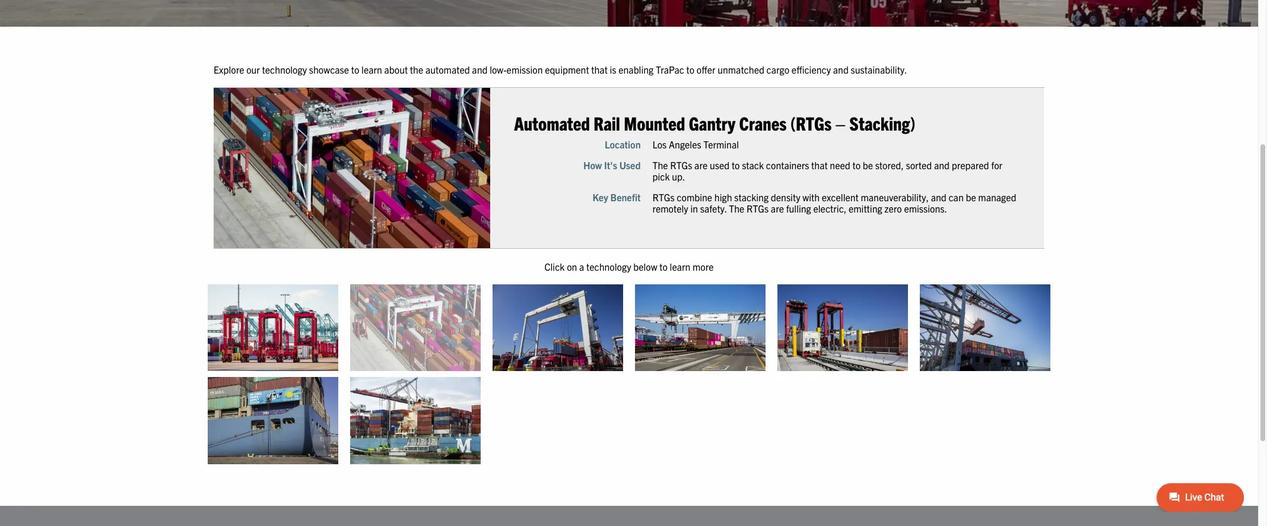 Task type: vqa. For each thing, say whether or not it's contained in the screenshot.
(Vessel at the top left of page
no



Task type: locate. For each thing, give the bounding box(es) containing it.
emitting
[[849, 202, 883, 214]]

that left need
[[812, 159, 828, 171]]

and
[[472, 64, 488, 76], [834, 64, 849, 76], [935, 159, 950, 171], [932, 191, 947, 203]]

our
[[247, 64, 260, 76]]

are inside rtgs combine high stacking density with excellent maneuverability, and can be managed remotely in safety. the rtgs are fulling electric, emitting zero emissions.
[[772, 202, 785, 214]]

1 horizontal spatial be
[[967, 191, 977, 203]]

and inside the rtgs are used to stack containers that need to be stored, sorted and prepared for pick up.
[[935, 159, 950, 171]]

1 vertical spatial trapac los angeles automated stacking crane image
[[350, 284, 481, 371]]

to right need
[[853, 159, 861, 171]]

1 vertical spatial are
[[772, 202, 785, 214]]

be
[[864, 159, 874, 171], [967, 191, 977, 203]]

trapac los angeles automated radiation scanning image
[[778, 284, 909, 371]]

1 vertical spatial learn
[[670, 261, 691, 273]]

be inside rtgs combine high stacking density with excellent maneuverability, and can be managed remotely in safety. the rtgs are fulling electric, emitting zero emissions.
[[967, 191, 977, 203]]

efficiency
[[792, 64, 831, 76]]

–
[[836, 111, 846, 134]]

emission
[[507, 64, 543, 76]]

are
[[695, 159, 708, 171], [772, 202, 785, 214]]

rtgs down the angeles
[[671, 159, 693, 171]]

0 vertical spatial be
[[864, 159, 874, 171]]

1 horizontal spatial technology
[[587, 261, 632, 273]]

0 horizontal spatial technology
[[262, 64, 307, 76]]

offer
[[697, 64, 716, 76]]

be for stored,
[[864, 159, 874, 171]]

combine
[[677, 191, 713, 203]]

1 vertical spatial that
[[812, 159, 828, 171]]

that
[[592, 64, 608, 76], [812, 159, 828, 171]]

up.
[[673, 170, 686, 182]]

fulling
[[787, 202, 812, 214]]

1 horizontal spatial learn
[[670, 261, 691, 273]]

0 horizontal spatial are
[[695, 159, 708, 171]]

the inside rtgs combine high stacking density with excellent maneuverability, and can be managed remotely in safety. the rtgs are fulling electric, emitting zero emissions.
[[730, 202, 745, 214]]

rtgs down pick at the right of page
[[653, 191, 675, 203]]

are left the used
[[695, 159, 708, 171]]

0 vertical spatial that
[[592, 64, 608, 76]]

to left offer
[[687, 64, 695, 76]]

0 horizontal spatial learn
[[362, 64, 382, 76]]

learn
[[362, 64, 382, 76], [670, 261, 691, 273]]

technology right our
[[262, 64, 307, 76]]

technology right a
[[587, 261, 632, 273]]

gantry
[[690, 111, 736, 134]]

are left fulling
[[772, 202, 785, 214]]

and right sorted
[[935, 159, 950, 171]]

stacking
[[735, 191, 769, 203]]

how
[[584, 159, 603, 171]]

0 vertical spatial the
[[653, 159, 669, 171]]

technology
[[262, 64, 307, 76], [587, 261, 632, 273]]

to
[[351, 64, 359, 76], [687, 64, 695, 76], [732, 159, 740, 171], [853, 159, 861, 171], [660, 261, 668, 273]]

automated
[[426, 64, 470, 76]]

trapac los angeles automated straddle carrier image
[[208, 284, 338, 371]]

need
[[831, 159, 851, 171]]

the
[[653, 159, 669, 171], [730, 202, 745, 214]]

be inside the rtgs are used to stack containers that need to be stored, sorted and prepared for pick up.
[[864, 159, 874, 171]]

click on a technology below to learn more
[[545, 261, 714, 273]]

the down los
[[653, 159, 669, 171]]

key
[[593, 191, 609, 203]]

and left can at right top
[[932, 191, 947, 203]]

(rtgs
[[791, 111, 832, 134]]

pick
[[653, 170, 670, 182]]

used
[[710, 159, 730, 171]]

rail
[[594, 111, 621, 134]]

0 vertical spatial are
[[695, 159, 708, 171]]

learn left more at right
[[670, 261, 691, 273]]

0 horizontal spatial be
[[864, 159, 874, 171]]

1 horizontal spatial are
[[772, 202, 785, 214]]

managed
[[979, 191, 1017, 203]]

the inside the rtgs are used to stack containers that need to be stored, sorted and prepared for pick up.
[[653, 159, 669, 171]]

rtgs left density
[[747, 202, 769, 214]]

stack
[[743, 159, 765, 171]]

learn left about on the left
[[362, 64, 382, 76]]

be right can at right top
[[967, 191, 977, 203]]

1 vertical spatial be
[[967, 191, 977, 203]]

be left stored,
[[864, 159, 874, 171]]

used
[[620, 159, 641, 171]]

0 horizontal spatial the
[[653, 159, 669, 171]]

trapac los angeles automated stacking crane image
[[214, 88, 491, 248], [350, 284, 481, 371]]

be for managed
[[967, 191, 977, 203]]

footer
[[0, 506, 1259, 526]]

can
[[949, 191, 964, 203]]

rtgs combine high stacking density with excellent maneuverability, and can be managed remotely in safety. the rtgs are fulling electric, emitting zero emissions.
[[653, 191, 1017, 214]]

1 vertical spatial the
[[730, 202, 745, 214]]

0 vertical spatial technology
[[262, 64, 307, 76]]

angeles
[[670, 138, 702, 150]]

that left is
[[592, 64, 608, 76]]

1 horizontal spatial the
[[730, 202, 745, 214]]

key benefit
[[593, 191, 641, 203]]

the rtgs are used to stack containers that need to be stored, sorted and prepared for pick up.
[[653, 159, 1003, 182]]

that inside the rtgs are used to stack containers that need to be stored, sorted and prepared for pick up.
[[812, 159, 828, 171]]

the right safety.
[[730, 202, 745, 214]]

benefit
[[611, 191, 641, 203]]

1 horizontal spatial that
[[812, 159, 828, 171]]

in
[[691, 202, 699, 214]]

about
[[384, 64, 408, 76]]

containers
[[767, 159, 810, 171]]

rtgs
[[671, 159, 693, 171], [653, 191, 675, 203], [747, 202, 769, 214]]



Task type: describe. For each thing, give the bounding box(es) containing it.
prepared
[[953, 159, 990, 171]]

density
[[772, 191, 801, 203]]

0 horizontal spatial that
[[592, 64, 608, 76]]

cranes
[[740, 111, 787, 134]]

and inside rtgs combine high stacking density with excellent maneuverability, and can be managed remotely in safety. the rtgs are fulling electric, emitting zero emissions.
[[932, 191, 947, 203]]

automated
[[515, 111, 591, 134]]

explore
[[214, 64, 244, 76]]

explore our technology showcase to learn about the automated and low-emission equipment that is enabling trapac to offer unmatched cargo efficiency and sustainability.
[[214, 64, 908, 76]]

on
[[567, 261, 577, 273]]

los
[[653, 138, 667, 150]]

sorted
[[907, 159, 933, 171]]

zero
[[885, 202, 903, 214]]

excellent
[[823, 191, 859, 203]]

remotely
[[653, 202, 689, 214]]

unmatched
[[718, 64, 765, 76]]

location
[[605, 138, 641, 150]]

how it's used
[[584, 159, 641, 171]]

mounted
[[625, 111, 686, 134]]

is
[[610, 64, 617, 76]]

low-
[[490, 64, 507, 76]]

los angeles terminal
[[653, 138, 740, 150]]

to right below
[[660, 261, 668, 273]]

automated rail mounted gantry cranes (rtgs – stacking) main content
[[202, 63, 1268, 470]]

are inside the rtgs are used to stack containers that need to be stored, sorted and prepared for pick up.
[[695, 159, 708, 171]]

safety.
[[701, 202, 727, 214]]

stored,
[[876, 159, 905, 171]]

emissions.
[[905, 202, 948, 214]]

with
[[803, 191, 820, 203]]

and right efficiency
[[834, 64, 849, 76]]

below
[[634, 261, 658, 273]]

it's
[[605, 159, 618, 171]]

enabling
[[619, 64, 654, 76]]

trapac
[[656, 64, 685, 76]]

for
[[992, 159, 1003, 171]]

rtgs inside the rtgs are used to stack containers that need to be stored, sorted and prepared for pick up.
[[671, 159, 693, 171]]

the
[[410, 64, 424, 76]]

maneuverability,
[[862, 191, 930, 203]]

1 vertical spatial technology
[[587, 261, 632, 273]]

cargo
[[767, 64, 790, 76]]

showcase
[[309, 64, 349, 76]]

terminal
[[704, 138, 740, 150]]

0 vertical spatial trapac los angeles automated stacking crane image
[[214, 88, 491, 248]]

electric,
[[814, 202, 847, 214]]

and left low-
[[472, 64, 488, 76]]

sustainability.
[[851, 64, 908, 76]]

automated rail mounted gantry cranes (rtgs – stacking)
[[515, 111, 916, 134]]

to right the used
[[732, 159, 740, 171]]

equipment
[[545, 64, 589, 76]]

more
[[693, 261, 714, 273]]

to right showcase
[[351, 64, 359, 76]]

stacking)
[[850, 111, 916, 134]]

click
[[545, 261, 565, 273]]

a
[[580, 261, 585, 273]]

0 vertical spatial learn
[[362, 64, 382, 76]]

high
[[715, 191, 733, 203]]



